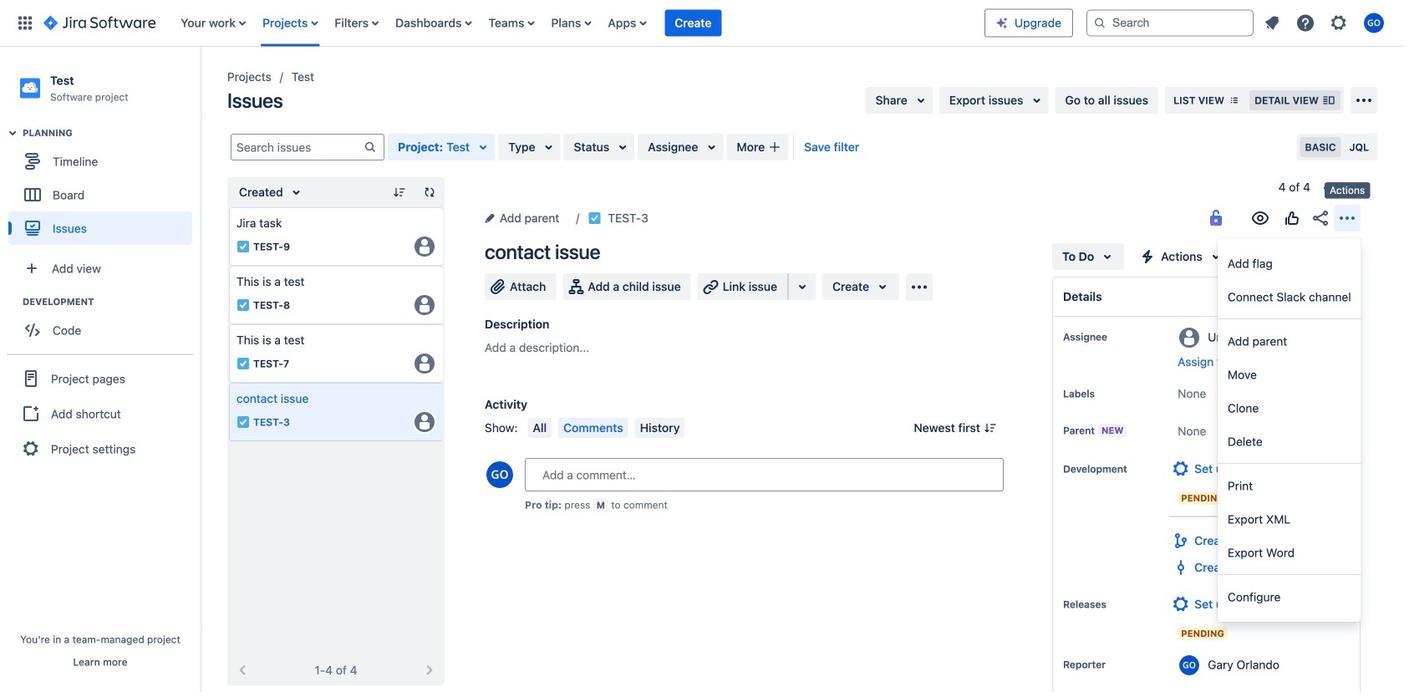 Task type: locate. For each thing, give the bounding box(es) containing it.
sidebar element
[[0, 47, 201, 692]]

finish tool setup icon image
[[1171, 459, 1191, 479], [1171, 594, 1191, 614]]

jira software image
[[43, 13, 156, 33], [43, 13, 156, 33]]

finish tool setup icon image right development pin to top. only you can see pinned fields. icon
[[1171, 459, 1191, 479]]

1 task image from the top
[[237, 240, 250, 253]]

task image for 3rd task element
[[237, 357, 250, 370]]

2 task element from the top
[[229, 266, 443, 324]]

2 heading from the top
[[23, 295, 200, 309]]

1 vertical spatial task image
[[237, 357, 250, 370]]

task element
[[229, 207, 443, 266], [229, 266, 443, 324], [229, 324, 443, 383], [229, 383, 443, 441]]

1 vertical spatial task image
[[237, 415, 250, 429]]

watch options: you are not watching this issue, 0 people watching image
[[1251, 208, 1271, 228]]

2 task image from the top
[[237, 357, 250, 370]]

tooltip
[[1325, 182, 1370, 199]]

development pin to top. only you can see pinned fields. image
[[1131, 462, 1144, 476]]

heading for planning image
[[23, 126, 200, 140]]

sidebar navigation image
[[182, 67, 219, 100]]

banner
[[0, 0, 1404, 47]]

primary element
[[10, 0, 985, 46]]

task image
[[237, 240, 250, 253], [237, 415, 250, 429]]

menu bar
[[524, 418, 688, 438]]

1 vertical spatial heading
[[23, 295, 200, 309]]

group
[[8, 126, 200, 250], [1317, 177, 1361, 197], [1218, 242, 1362, 318], [8, 295, 200, 352], [1218, 319, 1362, 463], [7, 354, 194, 472], [1218, 464, 1362, 574]]

list
[[172, 0, 985, 46], [1257, 8, 1394, 38]]

task image for 3rd task element from the bottom
[[237, 298, 250, 312]]

heading
[[23, 126, 200, 140], [23, 295, 200, 309]]

settings image
[[1329, 13, 1349, 33]]

list item
[[665, 0, 722, 46]]

appswitcher icon image
[[15, 13, 35, 33]]

heading for "development" image
[[23, 295, 200, 309]]

None search field
[[1087, 10, 1254, 36]]

0 vertical spatial task image
[[237, 298, 250, 312]]

your profile and settings image
[[1364, 13, 1384, 33]]

search image
[[1093, 16, 1107, 30]]

3 task element from the top
[[229, 324, 443, 383]]

finish tool setup icon image up more information about gary orlando image
[[1171, 594, 1191, 614]]

0 vertical spatial task image
[[237, 240, 250, 253]]

task image
[[237, 298, 250, 312], [237, 357, 250, 370]]

1 task image from the top
[[237, 298, 250, 312]]

Search issues text field
[[232, 135, 364, 159]]

1 vertical spatial finish tool setup icon image
[[1171, 594, 1191, 614]]

0 vertical spatial heading
[[23, 126, 200, 140]]

0 vertical spatial finish tool setup icon image
[[1171, 459, 1191, 479]]

development image
[[3, 292, 23, 312]]

1 heading from the top
[[23, 126, 200, 140]]



Task type: vqa. For each thing, say whether or not it's contained in the screenshot.
no restrictions image
no



Task type: describe. For each thing, give the bounding box(es) containing it.
2 task image from the top
[[237, 415, 250, 429]]

1 horizontal spatial list
[[1257, 8, 1394, 38]]

issues list box
[[229, 207, 443, 441]]

import and bulk change issues image
[[1354, 90, 1374, 110]]

1 finish tool setup icon image from the top
[[1171, 459, 1191, 479]]

planning image
[[3, 123, 23, 143]]

1 task element from the top
[[229, 207, 443, 266]]

help image
[[1296, 13, 1316, 33]]

actions image
[[1338, 208, 1358, 228]]

vote options: no one has voted for this issue yet. image
[[1282, 208, 1302, 228]]

Search field
[[1087, 10, 1254, 36]]

4 task element from the top
[[229, 383, 443, 441]]

2 finish tool setup icon image from the top
[[1171, 594, 1191, 614]]

details element
[[1052, 277, 1361, 317]]

parent pin to top. only you can see pinned fields. image
[[1131, 424, 1144, 437]]

more information about gary orlando image
[[1180, 655, 1200, 675]]

notifications image
[[1262, 13, 1282, 33]]

order by image
[[286, 182, 307, 202]]

0 horizontal spatial list
[[172, 0, 985, 46]]

Add a comment… field
[[525, 458, 1004, 492]]



